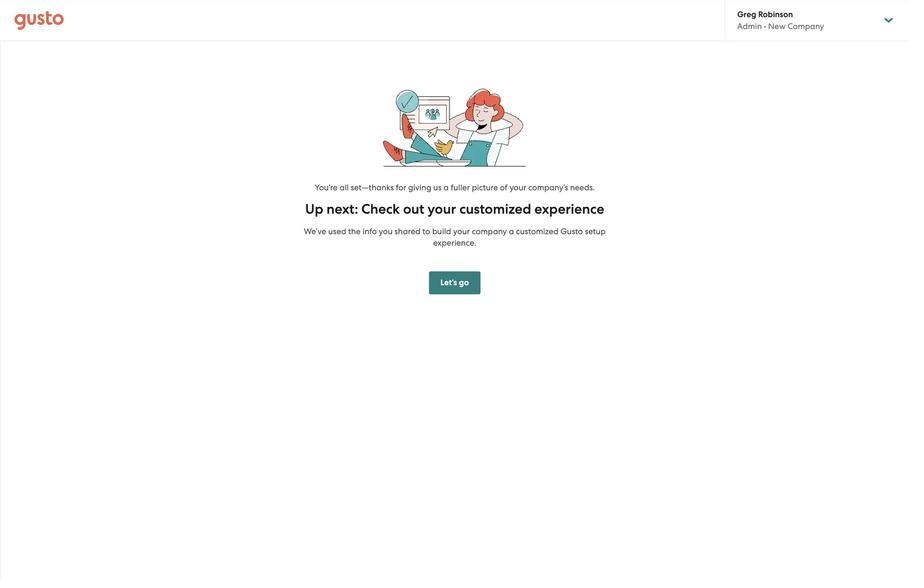 Task type: describe. For each thing, give the bounding box(es) containing it.
gusto
[[561, 227, 583, 236]]

info
[[363, 227, 377, 236]]

you
[[379, 227, 393, 236]]

1 vertical spatial your
[[428, 201, 456, 218]]

of
[[500, 183, 508, 192]]

admin
[[738, 21, 762, 31]]

picture
[[472, 183, 498, 192]]

up next: check out your customized experience
[[305, 201, 605, 218]]

company
[[472, 227, 507, 236]]

•
[[764, 21, 767, 31]]

next:
[[327, 201, 358, 218]]

let's
[[441, 278, 457, 288]]

used
[[328, 227, 346, 236]]

a inside the we've used the info you shared to build your company a customized gusto setup experience.
[[509, 227, 514, 236]]

giving
[[409, 183, 432, 192]]

we've
[[304, 227, 326, 236]]

out
[[403, 201, 425, 218]]

experience
[[535, 201, 605, 218]]

let's go
[[441, 278, 469, 288]]

customized inside the we've used the info you shared to build your company a customized gusto setup experience.
[[516, 227, 559, 236]]

fuller
[[451, 183, 470, 192]]

0 vertical spatial customized
[[460, 201, 532, 218]]

set—thanks
[[351, 183, 394, 192]]

your inside the we've used the info you shared to build your company a customized gusto setup experience.
[[454, 227, 470, 236]]

experience.
[[433, 238, 477, 248]]

for
[[396, 183, 407, 192]]

0 horizontal spatial a
[[444, 183, 449, 192]]

robinson
[[759, 10, 794, 20]]

needs.
[[570, 183, 595, 192]]

us
[[434, 183, 442, 192]]

new
[[769, 21, 786, 31]]

greg robinson admin • new company
[[738, 10, 825, 31]]



Task type: vqa. For each thing, say whether or not it's contained in the screenshot.
your inside WE'VE USED THE INFO YOU SHARED TO BUILD YOUR COMPANY A CUSTOMIZED GUSTO SETUP EXPERIENCE.
yes



Task type: locate. For each thing, give the bounding box(es) containing it.
all
[[340, 183, 349, 192]]

build
[[432, 227, 452, 236]]

home image
[[14, 11, 64, 30]]

your down "us"
[[428, 201, 456, 218]]

a right "us"
[[444, 183, 449, 192]]

customized
[[460, 201, 532, 218], [516, 227, 559, 236]]

your right of
[[510, 183, 527, 192]]

1 vertical spatial customized
[[516, 227, 559, 236]]

1 vertical spatial a
[[509, 227, 514, 236]]

go
[[459, 278, 469, 288]]

customized left gusto
[[516, 227, 559, 236]]

0 vertical spatial your
[[510, 183, 527, 192]]

check
[[362, 201, 400, 218]]

customized up company
[[460, 201, 532, 218]]

setup
[[585, 227, 606, 236]]

shared
[[395, 227, 421, 236]]

0 vertical spatial a
[[444, 183, 449, 192]]

let's go button
[[429, 272, 481, 295]]

2 vertical spatial your
[[454, 227, 470, 236]]

you're all set—thanks for giving us a fuller picture of your company's needs.
[[315, 183, 595, 192]]

to
[[423, 227, 430, 236]]

the
[[348, 227, 361, 236]]

1 horizontal spatial a
[[509, 227, 514, 236]]

a right company
[[509, 227, 514, 236]]

you're
[[315, 183, 338, 192]]

up
[[305, 201, 324, 218]]

company
[[788, 21, 825, 31]]

your
[[510, 183, 527, 192], [428, 201, 456, 218], [454, 227, 470, 236]]

company's
[[529, 183, 569, 192]]

your up experience.
[[454, 227, 470, 236]]

a
[[444, 183, 449, 192], [509, 227, 514, 236]]

we've used the info you shared to build your company a customized gusto setup experience.
[[304, 227, 606, 248]]

greg
[[738, 10, 757, 20]]



